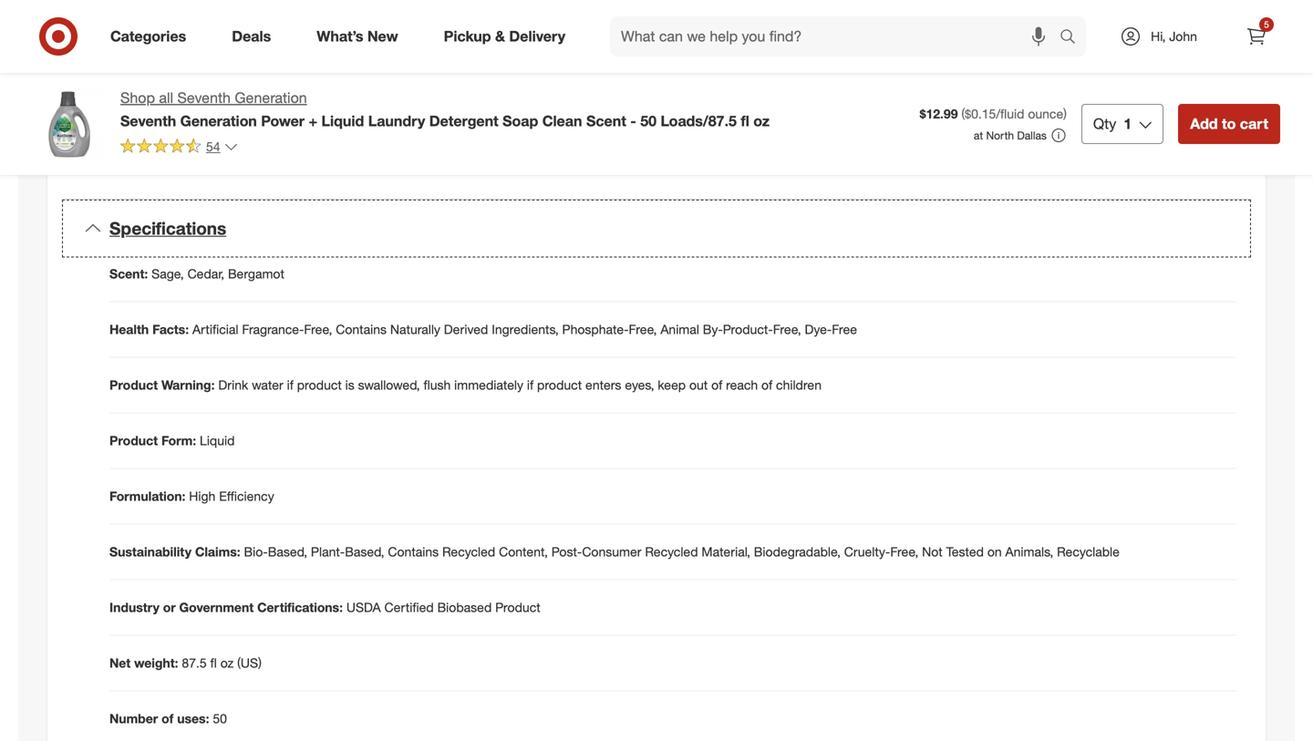 Task type: locate. For each thing, give the bounding box(es) containing it.
what's new link
[[301, 16, 421, 57]]

1 horizontal spatial 50
[[641, 112, 657, 130]]

0 horizontal spatial 50
[[213, 711, 227, 727]]

$12.99
[[920, 106, 959, 122]]

50
[[641, 112, 657, 130], [213, 711, 227, 727]]

sustainability
[[109, 544, 192, 560]]

contains left the naturally
[[336, 322, 387, 338]]

efficiency
[[219, 489, 274, 505]]

scent:
[[109, 266, 148, 282]]

recycled
[[443, 544, 496, 560], [645, 544, 699, 560]]

1 horizontal spatial contains
[[388, 544, 439, 560]]

seventh down shop
[[120, 112, 176, 130]]

health facts: artificial fragrance-free, contains naturally derived ingredients, phosphate-free, animal by-product-free, dye-free
[[109, 322, 858, 338]]

claims:
[[195, 544, 241, 560]]

1 if from the left
[[287, 377, 294, 393]]

biobased
[[438, 600, 492, 616]]

product left the "is"
[[297, 377, 342, 393]]

oz right loads/87.5
[[754, 112, 770, 130]]

of left uses:
[[162, 711, 174, 727]]

bio-
[[244, 544, 268, 560]]

warning:
[[161, 377, 215, 393]]

certifications:
[[257, 600, 343, 616]]

fl right 87.5
[[210, 656, 217, 672]]

0 vertical spatial contains
[[336, 322, 387, 338]]

product right biobased
[[496, 600, 541, 616]]

number
[[109, 711, 158, 727]]

2 if from the left
[[527, 377, 534, 393]]

1 horizontal spatial oz
[[754, 112, 770, 130]]

1 vertical spatial contains
[[388, 544, 439, 560]]

liquid right form:
[[200, 433, 235, 449]]

contains up the certified
[[388, 544, 439, 560]]

1 horizontal spatial based,
[[345, 544, 385, 560]]

scent
[[587, 112, 627, 130]]

free
[[832, 322, 858, 338]]

pickup
[[444, 27, 491, 45]]

based,
[[268, 544, 308, 560], [345, 544, 385, 560]]

product left 'warning:'
[[109, 377, 158, 393]]

drink
[[218, 377, 248, 393]]

new
[[368, 27, 398, 45]]

phosphate-
[[563, 322, 629, 338]]

bergamot
[[228, 266, 285, 282]]

1 vertical spatial liquid
[[200, 433, 235, 449]]

seventh right the all
[[177, 89, 231, 107]]

1 horizontal spatial product
[[537, 377, 582, 393]]

product
[[109, 377, 158, 393], [109, 433, 158, 449], [496, 600, 541, 616]]

fl
[[741, 112, 750, 130], [210, 656, 217, 672]]

delivery
[[510, 27, 566, 45]]

form:
[[161, 433, 196, 449]]

deals link
[[216, 16, 294, 57]]

2 recycled from the left
[[645, 544, 699, 560]]

1 based, from the left
[[268, 544, 308, 560]]

generation up "54"
[[180, 112, 257, 130]]

generation up power on the top of page
[[235, 89, 307, 107]]

2 horizontal spatial of
[[762, 377, 773, 393]]

post-
[[552, 544, 582, 560]]

0 horizontal spatial based,
[[268, 544, 308, 560]]

ingredients,
[[492, 322, 559, 338]]

recycled left content,
[[443, 544, 496, 560]]

based, up "usda"
[[345, 544, 385, 560]]

based, left plant-
[[268, 544, 308, 560]]

50 inside the 'shop all seventh generation seventh generation power + liquid laundry detergent soap clean scent - 50 loads/87.5 fl oz'
[[641, 112, 657, 130]]

cruelty-
[[845, 544, 891, 560]]

formulation:
[[109, 489, 186, 505]]

0 vertical spatial product
[[109, 377, 158, 393]]

to
[[1223, 115, 1237, 133]]

0 horizontal spatial contains
[[336, 322, 387, 338]]

0 horizontal spatial product
[[297, 377, 342, 393]]

qty 1
[[1094, 115, 1133, 133]]

add to cart
[[1191, 115, 1269, 133]]

if
[[287, 377, 294, 393], [527, 377, 534, 393]]

2 product from the left
[[537, 377, 582, 393]]

seventh
[[177, 89, 231, 107], [120, 112, 176, 130]]

pickup & delivery link
[[429, 16, 589, 57]]

1 horizontal spatial of
[[712, 377, 723, 393]]

1 vertical spatial oz
[[221, 656, 234, 672]]

product form: liquid
[[109, 433, 235, 449]]

certified
[[385, 600, 434, 616]]

0 vertical spatial liquid
[[322, 112, 364, 130]]

0 horizontal spatial oz
[[221, 656, 234, 672]]

50 right -
[[641, 112, 657, 130]]

qty
[[1094, 115, 1117, 133]]

0 vertical spatial 50
[[641, 112, 657, 130]]

1 vertical spatial generation
[[180, 112, 257, 130]]

1 horizontal spatial liquid
[[322, 112, 364, 130]]

clean
[[543, 112, 583, 130]]

of right out
[[712, 377, 723, 393]]

0 vertical spatial fl
[[741, 112, 750, 130]]

of right the reach
[[762, 377, 773, 393]]

at north dallas
[[974, 129, 1047, 142]]

$12.99 ( $0.15 /fluid ounce )
[[920, 106, 1067, 122]]

liquid right +
[[322, 112, 364, 130]]

1 horizontal spatial recycled
[[645, 544, 699, 560]]

hi,
[[1152, 28, 1166, 44]]

oz
[[754, 112, 770, 130], [221, 656, 234, 672]]

facts:
[[152, 322, 189, 338]]

oz left the (us)
[[221, 656, 234, 672]]

0 vertical spatial oz
[[754, 112, 770, 130]]

of
[[712, 377, 723, 393], [762, 377, 773, 393], [162, 711, 174, 727]]

product left form:
[[109, 433, 158, 449]]

0 horizontal spatial if
[[287, 377, 294, 393]]

specifications button
[[62, 200, 1252, 258]]

if right immediately
[[527, 377, 534, 393]]

recycled left the material,
[[645, 544, 699, 560]]

1 horizontal spatial if
[[527, 377, 534, 393]]

shop
[[120, 89, 155, 107]]

net weight: 87.5 fl oz (us)
[[109, 656, 262, 672]]

tested
[[947, 544, 984, 560]]

if right water
[[287, 377, 294, 393]]

1 vertical spatial product
[[109, 433, 158, 449]]

is
[[346, 377, 355, 393]]

50 right uses:
[[213, 711, 227, 727]]

1 horizontal spatial fl
[[741, 112, 750, 130]]

deals
[[232, 27, 271, 45]]

hi, john
[[1152, 28, 1198, 44]]

0 vertical spatial seventh
[[177, 89, 231, 107]]

health
[[109, 322, 149, 338]]

0 horizontal spatial fl
[[210, 656, 217, 672]]

0 horizontal spatial recycled
[[443, 544, 496, 560]]

detergent
[[430, 112, 499, 130]]

0 horizontal spatial seventh
[[120, 112, 176, 130]]

high
[[189, 489, 216, 505]]

free,
[[304, 322, 332, 338], [629, 322, 657, 338], [773, 322, 802, 338], [891, 544, 919, 560]]

2 based, from the left
[[345, 544, 385, 560]]

product
[[297, 377, 342, 393], [537, 377, 582, 393]]

cart
[[1241, 115, 1269, 133]]

5
[[1265, 19, 1270, 30]]

contains
[[336, 322, 387, 338], [388, 544, 439, 560]]

net
[[109, 656, 131, 672]]

what's
[[317, 27, 364, 45]]

fl right loads/87.5
[[741, 112, 750, 130]]

product for product form: liquid
[[109, 433, 158, 449]]

product left enters
[[537, 377, 582, 393]]

&
[[495, 27, 505, 45]]

image of seventh generation power + liquid laundry detergent soap clean scent - 50 loads/87.5 fl oz image
[[33, 88, 106, 161]]



Task type: describe. For each thing, give the bounding box(es) containing it.
product warning: drink water if product is swallowed, flush immediately if product enters eyes, keep out of reach of children
[[109, 377, 822, 393]]

0 horizontal spatial liquid
[[200, 433, 235, 449]]

87.5
[[182, 656, 207, 672]]

ounce
[[1029, 106, 1064, 122]]

1 vertical spatial seventh
[[120, 112, 176, 130]]

eyes,
[[625, 377, 655, 393]]

loads/87.5
[[661, 112, 737, 130]]

flush
[[424, 377, 451, 393]]

1 horizontal spatial seventh
[[177, 89, 231, 107]]

search
[[1052, 29, 1096, 47]]

(
[[962, 106, 966, 122]]

uses:
[[177, 711, 209, 727]]

naturally
[[390, 322, 441, 338]]

oz inside the 'shop all seventh generation seventh generation power + liquid laundry detergent soap clean scent - 50 loads/87.5 fl oz'
[[754, 112, 770, 130]]

usda
[[347, 600, 381, 616]]

on
[[988, 544, 1002, 560]]

content,
[[499, 544, 548, 560]]

sage,
[[152, 266, 184, 282]]

artificial
[[193, 322, 239, 338]]

product-
[[723, 322, 773, 338]]

material,
[[702, 544, 751, 560]]

-
[[631, 112, 637, 130]]

pickup & delivery
[[444, 27, 566, 45]]

number of uses: 50
[[109, 711, 227, 727]]

all
[[159, 89, 173, 107]]

add
[[1191, 115, 1219, 133]]

dye-
[[805, 322, 832, 338]]

(us)
[[237, 656, 262, 672]]

recyclable
[[1058, 544, 1120, 560]]

animal
[[661, 322, 700, 338]]

1
[[1124, 115, 1133, 133]]

by-
[[703, 322, 723, 338]]

what's new
[[317, 27, 398, 45]]

keep
[[658, 377, 686, 393]]

scent: sage, cedar, bergamot
[[109, 266, 285, 282]]

)
[[1064, 106, 1067, 122]]

liquid inside the 'shop all seventh generation seventh generation power + liquid laundry detergent soap clean scent - 50 loads/87.5 fl oz'
[[322, 112, 364, 130]]

specifications
[[109, 218, 226, 239]]

john
[[1170, 28, 1198, 44]]

cedar,
[[188, 266, 225, 282]]

water
[[252, 377, 283, 393]]

laundry
[[368, 112, 425, 130]]

government
[[179, 600, 254, 616]]

dallas
[[1018, 129, 1047, 142]]

at
[[974, 129, 984, 142]]

1 vertical spatial fl
[[210, 656, 217, 672]]

fragrance-
[[242, 322, 304, 338]]

north
[[987, 129, 1015, 142]]

derived
[[444, 322, 488, 338]]

product for product warning: drink water if product is swallowed, flush immediately if product enters eyes, keep out of reach of children
[[109, 377, 158, 393]]

reach
[[726, 377, 758, 393]]

or
[[163, 600, 176, 616]]

immediately
[[455, 377, 524, 393]]

weight:
[[134, 656, 178, 672]]

1 recycled from the left
[[443, 544, 496, 560]]

1 vertical spatial 50
[[213, 711, 227, 727]]

$0.15
[[966, 106, 997, 122]]

industry
[[109, 600, 160, 616]]

54 link
[[120, 138, 239, 159]]

add to cart button
[[1179, 104, 1281, 144]]

categories
[[110, 27, 186, 45]]

shop all seventh generation seventh generation power + liquid laundry detergent soap clean scent - 50 loads/87.5 fl oz
[[120, 89, 770, 130]]

power
[[261, 112, 305, 130]]

formulation: high efficiency
[[109, 489, 274, 505]]

What can we help you find? suggestions appear below search field
[[610, 16, 1065, 57]]

2 vertical spatial product
[[496, 600, 541, 616]]

0 horizontal spatial of
[[162, 711, 174, 727]]

biodegradable,
[[754, 544, 841, 560]]

swallowed,
[[358, 377, 420, 393]]

soap
[[503, 112, 539, 130]]

animals,
[[1006, 544, 1054, 560]]

0 vertical spatial generation
[[235, 89, 307, 107]]

industry or government certifications: usda certified biobased product
[[109, 600, 541, 616]]

/fluid
[[997, 106, 1025, 122]]

plant-
[[311, 544, 345, 560]]

sustainability claims: bio-based, plant-based, contains recycled content, post-consumer recycled material, biodegradable, cruelty-free, not tested on animals, recyclable
[[109, 544, 1120, 560]]

54
[[206, 139, 220, 155]]

fl inside the 'shop all seventh generation seventh generation power + liquid laundry detergent soap clean scent - 50 loads/87.5 fl oz'
[[741, 112, 750, 130]]

consumer
[[582, 544, 642, 560]]

out
[[690, 377, 708, 393]]

1 product from the left
[[297, 377, 342, 393]]



Task type: vqa. For each thing, say whether or not it's contained in the screenshot.
third user image by @laurbolt from right
no



